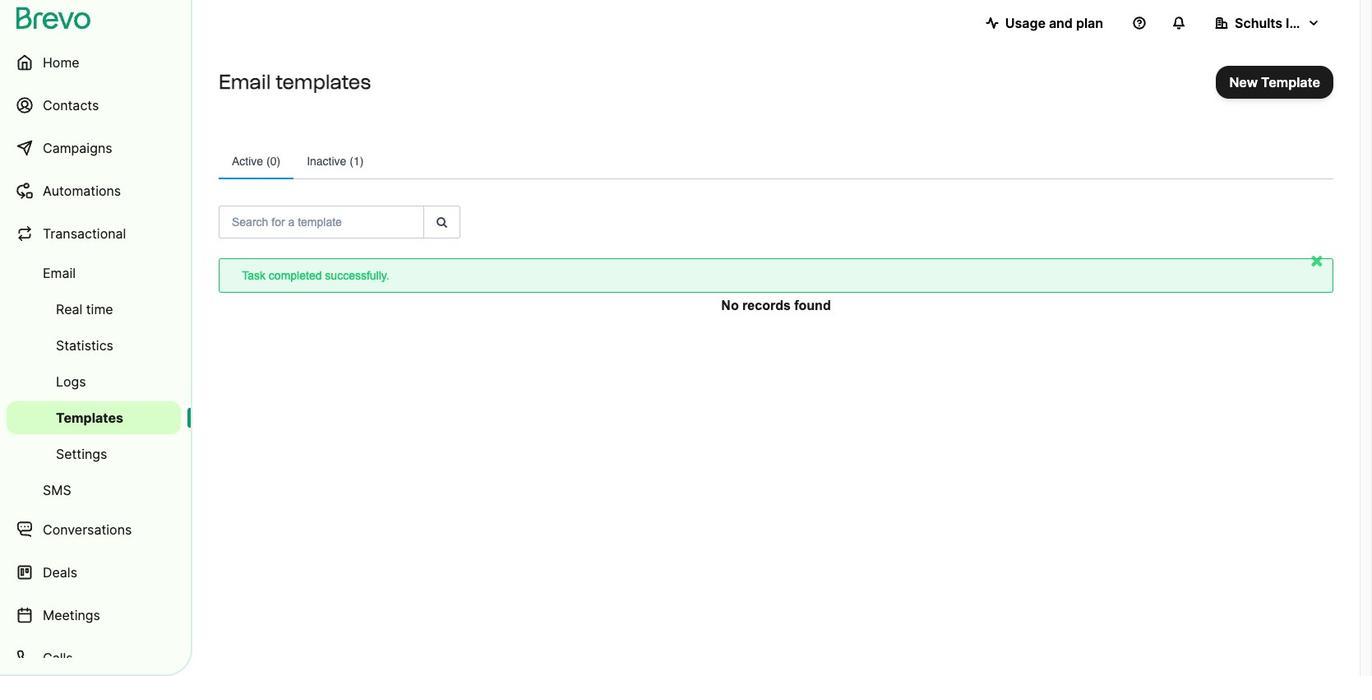 Task type: vqa. For each thing, say whether or not it's contained in the screenshot.
time
yes



Task type: describe. For each thing, give the bounding box(es) containing it.
1
[[354, 155, 360, 168]]

calls link
[[7, 638, 181, 676]]

email for email templates
[[219, 70, 271, 94]]

0
[[270, 155, 277, 168]]

template
[[1262, 74, 1321, 90]]

contacts link
[[7, 86, 181, 125]]

inc
[[1286, 15, 1306, 31]]

) for active ( 0 )
[[277, 155, 281, 168]]

home
[[43, 54, 79, 71]]

usage and plan
[[1006, 15, 1104, 31]]

schults inc button
[[1203, 7, 1334, 39]]

no records found
[[722, 299, 831, 313]]

meetings link
[[7, 595, 181, 635]]

real
[[56, 301, 82, 317]]

campaigns link
[[7, 128, 181, 168]]

new template button
[[1217, 66, 1334, 99]]

deals link
[[7, 553, 181, 592]]

( for 0
[[266, 155, 270, 168]]

task
[[242, 269, 266, 282]]

no
[[722, 299, 739, 313]]

inactive ( 1 )
[[307, 155, 364, 168]]

settings
[[56, 446, 107, 462]]

automations link
[[7, 171, 181, 211]]

completed
[[269, 269, 322, 282]]

successfully.
[[325, 269, 390, 282]]

found
[[795, 299, 831, 313]]

settings link
[[7, 438, 181, 470]]

usage
[[1006, 15, 1046, 31]]

inactive
[[307, 155, 347, 168]]

conversations
[[43, 521, 132, 538]]

transactional link
[[7, 214, 181, 253]]

meetings
[[43, 607, 100, 623]]

( for 1
[[350, 155, 354, 168]]

time
[[86, 301, 113, 317]]



Task type: locate. For each thing, give the bounding box(es) containing it.
home link
[[7, 43, 181, 82]]

sms
[[43, 482, 71, 498]]

0 horizontal spatial (
[[266, 155, 270, 168]]

2 ) from the left
[[360, 155, 364, 168]]

email left templates
[[219, 70, 271, 94]]

real time
[[56, 301, 113, 317]]

1 ) from the left
[[277, 155, 281, 168]]

sms link
[[7, 474, 181, 507]]

)
[[277, 155, 281, 168], [360, 155, 364, 168]]

contacts
[[43, 97, 99, 114]]

1 horizontal spatial email
[[219, 70, 271, 94]]

) right inactive
[[360, 155, 364, 168]]

task completed successfully.
[[242, 269, 390, 282]]

logs link
[[7, 365, 181, 398]]

email link
[[7, 257, 181, 290]]

1 vertical spatial email
[[43, 265, 76, 281]]

schults
[[1235, 15, 1283, 31]]

( right active
[[266, 155, 270, 168]]

statistics link
[[7, 329, 181, 362]]

schults inc
[[1235, 15, 1306, 31]]

) right active
[[277, 155, 281, 168]]

usage and plan button
[[973, 7, 1117, 39]]

new
[[1230, 74, 1258, 90]]

templates
[[275, 70, 371, 94]]

conversations link
[[7, 510, 181, 549]]

1 horizontal spatial (
[[350, 155, 354, 168]]

0 horizontal spatial )
[[277, 155, 281, 168]]

email
[[219, 70, 271, 94], [43, 265, 76, 281]]

1 ( from the left
[[266, 155, 270, 168]]

logs
[[56, 373, 86, 390]]

automations
[[43, 183, 121, 199]]

0 horizontal spatial email
[[43, 265, 76, 281]]

email templates
[[219, 70, 371, 94]]

Search for a template search field
[[219, 206, 424, 239]]

email up real
[[43, 265, 76, 281]]

0 vertical spatial email
[[219, 70, 271, 94]]

active ( 0 )
[[232, 155, 281, 168]]

new template
[[1230, 74, 1321, 90]]

plan
[[1077, 15, 1104, 31]]

active
[[232, 155, 263, 168]]

( right inactive
[[350, 155, 354, 168]]

statistics
[[56, 337, 113, 354]]

real time link
[[7, 293, 181, 326]]

email for email
[[43, 265, 76, 281]]

deals
[[43, 564, 77, 581]]

templates
[[56, 410, 123, 426]]

) for inactive ( 1 )
[[360, 155, 364, 168]]

and
[[1049, 15, 1073, 31]]

2 ( from the left
[[350, 155, 354, 168]]

(
[[266, 155, 270, 168], [350, 155, 354, 168]]

records
[[743, 299, 791, 313]]

templates link
[[7, 401, 181, 434]]

1 horizontal spatial )
[[360, 155, 364, 168]]

calls
[[43, 650, 73, 666]]

campaigns
[[43, 140, 112, 156]]

transactional
[[43, 225, 126, 242]]



